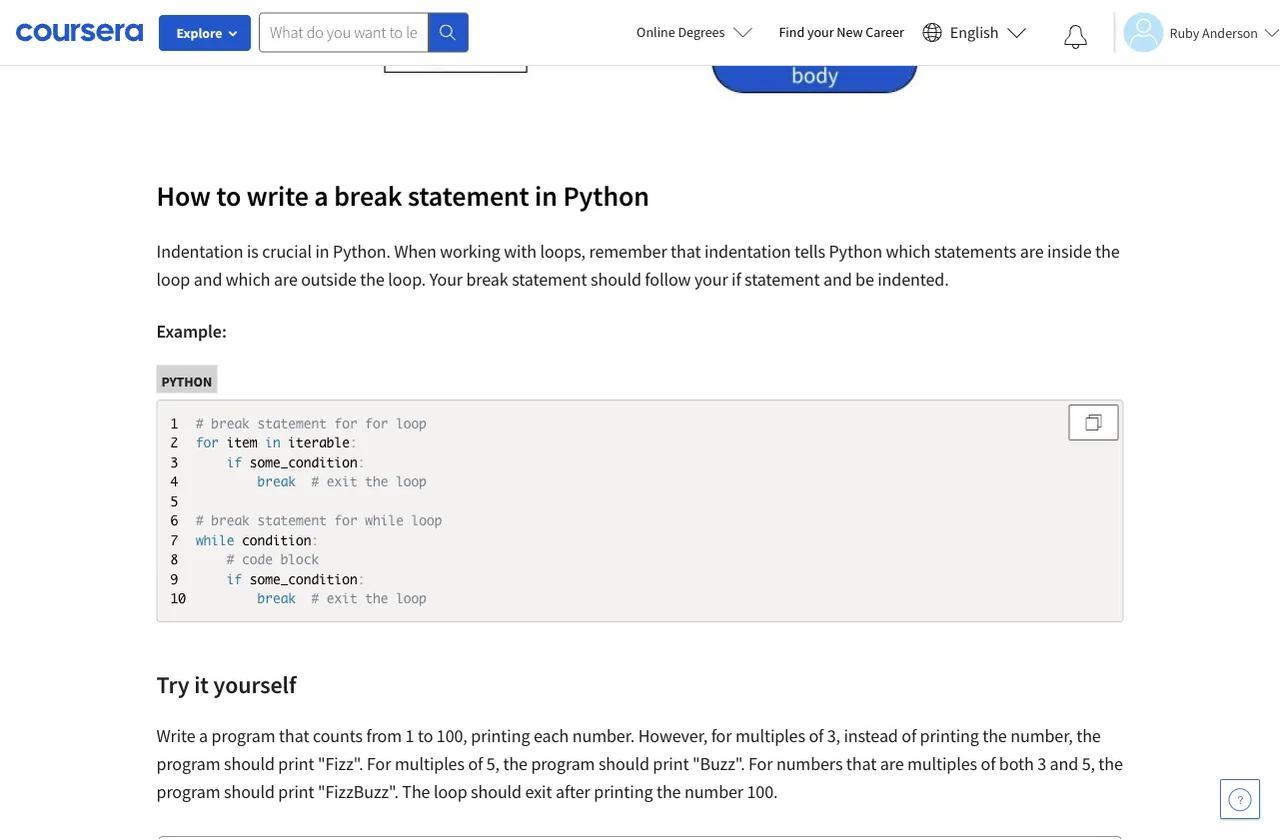 Task type: locate. For each thing, give the bounding box(es) containing it.
# left code
[[227, 552, 234, 568]]

1 horizontal spatial your
[[808, 23, 834, 41]]

0 vertical spatial in
[[535, 178, 558, 213]]

help center image
[[1229, 788, 1253, 812]]

ruby anderson button
[[1114, 12, 1281, 52]]

What do you want to learn? text field
[[259, 12, 429, 52]]

which down is
[[226, 268, 270, 290]]

0 horizontal spatial for
[[367, 753, 391, 776]]

1 horizontal spatial a
[[314, 178, 329, 213]]

0 vertical spatial if
[[732, 268, 741, 290]]

python inside indentation is crucial in python. when working with loops, remember that indentation tells python which statements are inside the loop and which are outside the loop. your break statement should follow your if statement and be indented.
[[829, 240, 883, 262]]

ruby
[[1170, 23, 1200, 41]]

a
[[314, 178, 329, 213], [199, 725, 208, 748]]

1 for from the left
[[367, 753, 391, 776]]

1 vertical spatial 3
[[1038, 753, 1047, 776]]

for
[[334, 415, 358, 432], [365, 415, 388, 432], [196, 435, 219, 451], [334, 513, 358, 529], [711, 725, 732, 748]]

when
[[394, 240, 437, 262]]

2 horizontal spatial are
[[1020, 240, 1044, 262]]

2 vertical spatial in
[[265, 435, 281, 451]]

how
[[156, 178, 211, 213]]

# right the '1 2 3 4 5 6 7 8 9 10'
[[196, 513, 204, 529]]

0 horizontal spatial your
[[695, 268, 728, 290]]

are down crucial
[[274, 268, 298, 290]]

break
[[334, 178, 402, 213], [466, 268, 509, 290], [211, 415, 250, 432], [257, 474, 296, 490], [211, 513, 250, 529], [257, 591, 296, 607]]

2 vertical spatial exit
[[525, 781, 552, 804]]

if down code
[[227, 571, 242, 588]]

to right how
[[216, 178, 241, 213]]

0 vertical spatial that
[[671, 240, 701, 262]]

printing right after
[[594, 781, 653, 804]]

1 horizontal spatial 5,
[[1082, 753, 1096, 776]]

if down indentation
[[732, 268, 741, 290]]

2 vertical spatial if
[[227, 571, 242, 588]]

1 right from
[[405, 725, 414, 748]]

are down instead
[[881, 753, 904, 776]]

break down code
[[257, 591, 296, 607]]

# down python
[[196, 415, 204, 432]]

program
[[211, 725, 275, 748], [156, 753, 220, 776], [531, 753, 595, 776], [156, 781, 220, 804]]

that down instead
[[847, 753, 877, 776]]

your
[[808, 23, 834, 41], [695, 268, 728, 290]]

statement up condition
[[257, 513, 327, 529]]

loop inside indentation is crucial in python. when working with loops, remember that indentation tells python which statements are inside the loop and which are outside the loop. your break statement should follow your if statement and be indented.
[[156, 268, 190, 290]]

0 vertical spatial 3
[[170, 454, 178, 471]]

1 vertical spatial which
[[226, 268, 270, 290]]

that up follow at the right top of page
[[671, 240, 701, 262]]

0 vertical spatial which
[[886, 240, 931, 262]]

5,
[[487, 753, 500, 776], [1082, 753, 1096, 776]]

to inside write a program that counts from 1 to 100, printing each number. however, for multiples of 3, instead of printing the number, the program should print "fizz". for multiples of 5, the program should print "buzz". for numbers that are multiples of both 3 and 5, the program should print "fizzbuzz". the loop should exit after printing the number 100.
[[418, 725, 433, 748]]

that left counts
[[279, 725, 309, 748]]

# exit the loop down block
[[311, 591, 427, 607]]

loop inside # break statement for for loop for item in iterable : if some_condition : break
[[396, 415, 427, 432]]

write
[[247, 178, 309, 213]]

0 horizontal spatial while
[[196, 532, 234, 549]]

1 vertical spatial python
[[829, 240, 883, 262]]

while
[[365, 513, 404, 529], [196, 532, 234, 549]]

windows image
[[1086, 415, 1102, 431]]

None search field
[[259, 12, 469, 52]]

and left be
[[824, 268, 852, 290]]

0 vertical spatial python
[[563, 178, 650, 213]]

2 horizontal spatial printing
[[920, 725, 979, 748]]

4
[[170, 474, 178, 490]]

your
[[430, 268, 463, 290]]

1 horizontal spatial while
[[365, 513, 404, 529]]

follow
[[645, 268, 691, 290]]

are left inside
[[1020, 240, 1044, 262]]

1 vertical spatial to
[[418, 725, 433, 748]]

3
[[170, 454, 178, 471], [1038, 753, 1047, 776]]

0 horizontal spatial that
[[279, 725, 309, 748]]

if inside # break statement for for loop for item in iterable : if some_condition : break
[[227, 454, 242, 471]]

python
[[161, 372, 212, 390]]

with
[[504, 240, 537, 262]]

0 horizontal spatial multiples
[[395, 753, 465, 776]]

some_condition
[[250, 454, 358, 471], [250, 571, 358, 588]]

#
[[196, 415, 204, 432], [311, 474, 319, 490], [196, 513, 204, 529], [227, 552, 234, 568], [311, 591, 319, 607]]

that
[[671, 240, 701, 262], [279, 725, 309, 748], [847, 753, 877, 776]]

0 horizontal spatial a
[[199, 725, 208, 748]]

3 down 2
[[170, 454, 178, 471]]

statement
[[408, 178, 529, 213], [512, 268, 587, 290], [745, 268, 820, 290], [257, 415, 327, 432], [257, 513, 327, 529]]

break up python.
[[334, 178, 402, 213]]

0 horizontal spatial are
[[274, 268, 298, 290]]

1 up 2
[[170, 415, 178, 432]]

6
[[170, 513, 178, 529]]

python up remember
[[563, 178, 650, 213]]

to left 100,
[[418, 725, 433, 748]]

# exit the loop down iterable at the left bottom of the page
[[311, 474, 427, 490]]

in inside # break statement for for loop for item in iterable : if some_condition : break
[[265, 435, 281, 451]]

0 vertical spatial your
[[808, 23, 834, 41]]

0 vertical spatial a
[[314, 178, 329, 213]]

write a program that counts from 1 to 100, printing each number. however, for multiples of 3, instead of printing the number, the program should print "fizz". for multiples of 5, the program should print "buzz". for numbers that are multiples of both 3 and 5, the program should print "fizzbuzz". the loop should exit after printing the number 100.
[[156, 725, 1124, 804]]

and
[[194, 268, 222, 290], [824, 268, 852, 290], [1050, 753, 1079, 776]]

number.
[[573, 725, 635, 748]]

if inside "# break statement for while loop while condition : # code block if some_condition : break"
[[227, 571, 242, 588]]

2 horizontal spatial and
[[1050, 753, 1079, 776]]

multiples left both
[[908, 753, 978, 776]]

for up 100.
[[749, 753, 773, 776]]

if
[[732, 268, 741, 290], [227, 454, 242, 471], [227, 571, 242, 588]]

1 vertical spatial # exit the loop
[[311, 591, 427, 607]]

100,
[[437, 725, 468, 748]]

2 horizontal spatial multiples
[[908, 753, 978, 776]]

1 vertical spatial if
[[227, 454, 242, 471]]

python up be
[[829, 240, 883, 262]]

0 horizontal spatial 3
[[170, 454, 178, 471]]

inside
[[1048, 240, 1092, 262]]

python
[[563, 178, 650, 213], [829, 240, 883, 262]]

# exit the loop
[[311, 474, 427, 490], [311, 591, 427, 607]]

exit inside write a program that counts from 1 to 100, printing each number. however, for multiples of 3, instead of printing the number, the program should print "fizz". for multiples of 5, the program should print "buzz". for numbers that are multiples of both 3 and 5, the program should print "fizzbuzz". the loop should exit after printing the number 100.
[[525, 781, 552, 804]]

1 horizontal spatial are
[[881, 753, 904, 776]]

multiples
[[736, 725, 806, 748], [395, 753, 465, 776], [908, 753, 978, 776]]

2 some_condition from the top
[[250, 571, 358, 588]]

1 horizontal spatial for
[[749, 753, 773, 776]]

item
[[227, 435, 257, 451]]

statement up iterable at the left bottom of the page
[[257, 415, 327, 432]]

for
[[367, 753, 391, 776], [749, 753, 773, 776]]

english button
[[915, 0, 1035, 65]]

find your new career
[[779, 23, 905, 41]]

1 vertical spatial some_condition
[[250, 571, 358, 588]]

it
[[194, 670, 209, 700]]

printing right instead
[[920, 725, 979, 748]]

1 horizontal spatial to
[[418, 725, 433, 748]]

break down working
[[466, 268, 509, 290]]

1 vertical spatial 1
[[405, 725, 414, 748]]

2 horizontal spatial in
[[535, 178, 558, 213]]

which
[[886, 240, 931, 262], [226, 268, 270, 290]]

0 horizontal spatial python
[[563, 178, 650, 213]]

statement inside # break statement for for loop for item in iterable : if some_condition : break
[[257, 415, 327, 432]]

1 vertical spatial exit
[[327, 591, 358, 607]]

the
[[1096, 240, 1120, 262], [360, 268, 385, 290], [365, 474, 388, 490], [365, 591, 388, 607], [983, 725, 1007, 748], [1077, 725, 1101, 748], [503, 753, 528, 776], [1099, 753, 1124, 776], [657, 781, 681, 804]]

1 2 3 4 5 6 7 8 9 10
[[170, 415, 186, 607]]

your right "find"
[[808, 23, 834, 41]]

loop
[[156, 268, 190, 290], [396, 415, 427, 432], [396, 474, 427, 490], [411, 513, 442, 529], [396, 591, 427, 607], [434, 781, 467, 804]]

are
[[1020, 240, 1044, 262], [274, 268, 298, 290], [881, 753, 904, 776]]

printing right 100,
[[471, 725, 530, 748]]

exit
[[327, 474, 358, 490], [327, 591, 358, 607], [525, 781, 552, 804]]

of
[[809, 725, 824, 748], [902, 725, 917, 748], [468, 753, 483, 776], [981, 753, 996, 776]]

0 vertical spatial some_condition
[[250, 454, 358, 471]]

1 horizontal spatial which
[[886, 240, 931, 262]]

0 horizontal spatial 5,
[[487, 753, 500, 776]]

statement down tells
[[745, 268, 820, 290]]

1 horizontal spatial 1
[[405, 725, 414, 748]]

break down item
[[257, 474, 296, 490]]

1 vertical spatial a
[[199, 725, 208, 748]]

for down from
[[367, 753, 391, 776]]

online
[[637, 23, 676, 41]]

condition
[[242, 532, 311, 549]]

statement down loops,
[[512, 268, 587, 290]]

is
[[247, 240, 259, 262]]

1 vertical spatial your
[[695, 268, 728, 290]]

"buzz".
[[693, 753, 745, 776]]

your right follow at the right top of page
[[695, 268, 728, 290]]

3 right both
[[1038, 753, 1047, 776]]

multiples up numbers
[[736, 725, 806, 748]]

statements
[[934, 240, 1017, 262]]

and inside write a program that counts from 1 to 100, printing each number. however, for multiples of 3, instead of printing the number, the program should print "fizz". for multiples of 5, the program should print "buzz". for numbers that are multiples of both 3 and 5, the program should print "fizzbuzz". the loop should exit after printing the number 100.
[[1050, 753, 1079, 776]]

1 horizontal spatial multiples
[[736, 725, 806, 748]]

printing
[[471, 725, 530, 748], [920, 725, 979, 748], [594, 781, 653, 804]]

0 vertical spatial # exit the loop
[[311, 474, 427, 490]]

number,
[[1011, 725, 1073, 748]]

should
[[591, 268, 642, 290], [224, 753, 275, 776], [599, 753, 650, 776], [224, 781, 275, 804], [471, 781, 522, 804]]

1 horizontal spatial that
[[671, 240, 701, 262]]

loop inside write a program that counts from 1 to 100, printing each number. however, for multiples of 3, instead of printing the number, the program should print "fizz". for multiples of 5, the program should print "buzz". for numbers that are multiples of both 3 and 5, the program should print "fizzbuzz". the loop should exit after printing the number 100.
[[434, 781, 467, 804]]

remember
[[589, 240, 667, 262]]

english
[[951, 22, 999, 42]]

indentation
[[705, 240, 791, 262]]

and down indentation
[[194, 268, 222, 290]]

be
[[856, 268, 875, 290]]

0 vertical spatial 1
[[170, 415, 178, 432]]

1 horizontal spatial 3
[[1038, 753, 1047, 776]]

multiples up the
[[395, 753, 465, 776]]

some_condition down block
[[250, 571, 358, 588]]

if down item
[[227, 454, 242, 471]]

in up outside
[[315, 240, 329, 262]]

1 horizontal spatial in
[[315, 240, 329, 262]]

0 horizontal spatial 1
[[170, 415, 178, 432]]

# inside # break statement for for loop for item in iterable : if some_condition : break
[[196, 415, 204, 432]]

0 vertical spatial are
[[1020, 240, 1044, 262]]

print left "fizzbuzz". on the bottom left
[[278, 781, 314, 804]]

1 vertical spatial in
[[315, 240, 329, 262]]

1 horizontal spatial python
[[829, 240, 883, 262]]

in up loops,
[[535, 178, 558, 213]]

0 horizontal spatial and
[[194, 268, 222, 290]]

which up indented. on the top right of page
[[886, 240, 931, 262]]

ruby anderson
[[1170, 23, 1259, 41]]

break up code
[[211, 513, 250, 529]]

1 some_condition from the top
[[250, 454, 358, 471]]

and down "number,"
[[1050, 753, 1079, 776]]

from
[[366, 725, 402, 748]]

example:
[[156, 320, 227, 342]]

2 vertical spatial that
[[847, 753, 877, 776]]

0 vertical spatial to
[[216, 178, 241, 213]]

1 vertical spatial that
[[279, 725, 309, 748]]

in right item
[[265, 435, 281, 451]]

7
[[170, 532, 178, 549]]

tells
[[795, 240, 826, 262]]

coursera image
[[16, 16, 143, 48]]

block
[[281, 552, 319, 568]]

2 vertical spatial are
[[881, 753, 904, 776]]

0 horizontal spatial in
[[265, 435, 281, 451]]

some_condition down iterable at the left bottom of the page
[[250, 454, 358, 471]]



Task type: vqa. For each thing, say whether or not it's contained in the screenshot.
UNIVERSITY OF MICHIGAN image
no



Task type: describe. For each thing, give the bounding box(es) containing it.
career
[[866, 23, 905, 41]]

0 horizontal spatial to
[[216, 178, 241, 213]]

a inside write a program that counts from 1 to 100, printing each number. however, for multiples of 3, instead of printing the number, the program should print "fizz". for multiples of 5, the program should print "buzz". for numbers that are multiples of both 3 and 5, the program should print "fizzbuzz". the loop should exit after printing the number 100.
[[199, 725, 208, 748]]

"fizz".
[[318, 753, 363, 776]]

each
[[534, 725, 569, 748]]

explore
[[176, 24, 222, 42]]

counts
[[313, 725, 363, 748]]

loops,
[[540, 240, 586, 262]]

your inside indentation is crucial in python. when working with loops, remember that indentation tells python which statements are inside the loop and which are outside the loop. your break statement should follow your if statement and be indented.
[[695, 268, 728, 290]]

the
[[402, 781, 430, 804]]

10
[[170, 591, 186, 607]]

explore button
[[159, 15, 251, 51]]

should inside indentation is crucial in python. when working with loops, remember that indentation tells python which statements are inside the loop and which are outside the loop. your break statement should follow your if statement and be indented.
[[591, 268, 642, 290]]

show notifications image
[[1064, 25, 1088, 49]]

for inside "# break statement for while loop while condition : # code block if some_condition : break"
[[334, 513, 358, 529]]

for inside write a program that counts from 1 to 100, printing each number. however, for multiples of 3, instead of printing the number, the program should print "fizz". for multiples of 5, the program should print "buzz". for numbers that are multiples of both 3 and 5, the program should print "fizzbuzz". the loop should exit after printing the number 100.
[[711, 725, 732, 748]]

print left "fizz".
[[278, 753, 314, 776]]

some_condition inside "# break statement for while loop while condition : # code block if some_condition : break"
[[250, 571, 358, 588]]

0 horizontal spatial which
[[226, 268, 270, 290]]

3 inside the '1 2 3 4 5 6 7 8 9 10'
[[170, 454, 178, 471]]

crucial
[[262, 240, 312, 262]]

your inside find your new career link
[[808, 23, 834, 41]]

degrees
[[678, 23, 725, 41]]

yourself
[[214, 670, 296, 700]]

try
[[156, 670, 189, 700]]

python.
[[333, 240, 391, 262]]

indentation
[[156, 240, 243, 262]]

1 inside write a program that counts from 1 to 100, printing each number. however, for multiples of 3, instead of printing the number, the program should print "fizz". for multiples of 5, the program should print "buzz". for numbers that are multiples of both 3 and 5, the program should print "fizzbuzz". the loop should exit after printing the number 100.
[[405, 725, 414, 748]]

how to write a break statement in python
[[156, 178, 650, 213]]

3,
[[827, 725, 841, 748]]

how to write a break statement in python link
[[156, 178, 650, 213]]

1 inside the '1 2 3 4 5 6 7 8 9 10'
[[170, 415, 178, 432]]

iterable
[[288, 435, 350, 451]]

2 horizontal spatial that
[[847, 753, 877, 776]]

print down "however,"
[[653, 753, 689, 776]]

find
[[779, 23, 805, 41]]

in inside indentation is crucial in python. when working with loops, remember that indentation tells python which statements are inside the loop and which are outside the loop. your break statement should follow your if statement and be indented.
[[315, 240, 329, 262]]

"fizzbuzz".
[[318, 781, 399, 804]]

number
[[685, 781, 744, 804]]

1 horizontal spatial printing
[[594, 781, 653, 804]]

# down block
[[311, 591, 319, 607]]

9
[[170, 571, 178, 588]]

online degrees button
[[621, 10, 769, 54]]

1 horizontal spatial and
[[824, 268, 852, 290]]

outside
[[301, 268, 357, 290]]

some_condition inside # break statement for for loop for item in iterable : if some_condition : break
[[250, 454, 358, 471]]

1 # exit the loop from the top
[[311, 474, 427, 490]]

statement up working
[[408, 178, 529, 213]]

1 vertical spatial while
[[196, 532, 234, 549]]

0 vertical spatial exit
[[327, 474, 358, 490]]

# down iterable at the left bottom of the page
[[311, 474, 319, 490]]

if inside indentation is crucial in python. when working with loops, remember that indentation tells python which statements are inside the loop and which are outside the loop. your break statement should follow your if statement and be indented.
[[732, 268, 741, 290]]

after
[[556, 781, 591, 804]]

2 for from the left
[[749, 753, 773, 776]]

2 # exit the loop from the top
[[311, 591, 427, 607]]

break inside indentation is crucial in python. when working with loops, remember that indentation tells python which statements are inside the loop and which are outside the loop. your break statement should follow your if statement and be indented.
[[466, 268, 509, 290]]

instead
[[844, 725, 899, 748]]

that inside indentation is crucial in python. when working with loops, remember that indentation tells python which statements are inside the loop and which are outside the loop. your break statement should follow your if statement and be indented.
[[671, 240, 701, 262]]

5
[[170, 493, 178, 510]]

however,
[[639, 725, 708, 748]]

python break image
[[156, 0, 1124, 129]]

code
[[242, 552, 273, 568]]

1 5, from the left
[[487, 753, 500, 776]]

break up item
[[211, 415, 250, 432]]

statement inside "# break statement for while loop while condition : # code block if some_condition : break"
[[257, 513, 327, 529]]

find your new career link
[[769, 20, 915, 45]]

loop.
[[388, 268, 426, 290]]

indentation is crucial in python. when working with loops, remember that indentation tells python which statements are inside the loop and which are outside the loop. your break statement should follow your if statement and be indented.
[[156, 240, 1120, 290]]

# break statement for while loop while condition : # code block if some_condition : break
[[196, 513, 442, 607]]

1 vertical spatial are
[[274, 268, 298, 290]]

anderson
[[1203, 23, 1259, 41]]

new
[[837, 23, 863, 41]]

2
[[170, 435, 178, 451]]

both
[[1000, 753, 1034, 776]]

are inside write a program that counts from 1 to 100, printing each number. however, for multiples of 3, instead of printing the number, the program should print "fizz". for multiples of 5, the program should print "buzz". for numbers that are multiples of both 3 and 5, the program should print "fizzbuzz". the loop should exit after printing the number 100.
[[881, 753, 904, 776]]

online degrees
[[637, 23, 725, 41]]

write
[[156, 725, 196, 748]]

try it yourself
[[156, 670, 296, 700]]

2 5, from the left
[[1082, 753, 1096, 776]]

# break statement for for loop for item in iterable : if some_condition : break
[[196, 415, 427, 490]]

working
[[440, 240, 501, 262]]

loop inside "# break statement for while loop while condition : # code block if some_condition : break"
[[411, 513, 442, 529]]

0 horizontal spatial printing
[[471, 725, 530, 748]]

8
[[170, 552, 178, 568]]

3 inside write a program that counts from 1 to 100, printing each number. however, for multiples of 3, instead of printing the number, the program should print "fizz". for multiples of 5, the program should print "buzz". for numbers that are multiples of both 3 and 5, the program should print "fizzbuzz". the loop should exit after printing the number 100.
[[1038, 753, 1047, 776]]

0 vertical spatial while
[[365, 513, 404, 529]]

100.
[[747, 781, 778, 804]]

numbers
[[777, 753, 843, 776]]

indented.
[[878, 268, 949, 290]]



